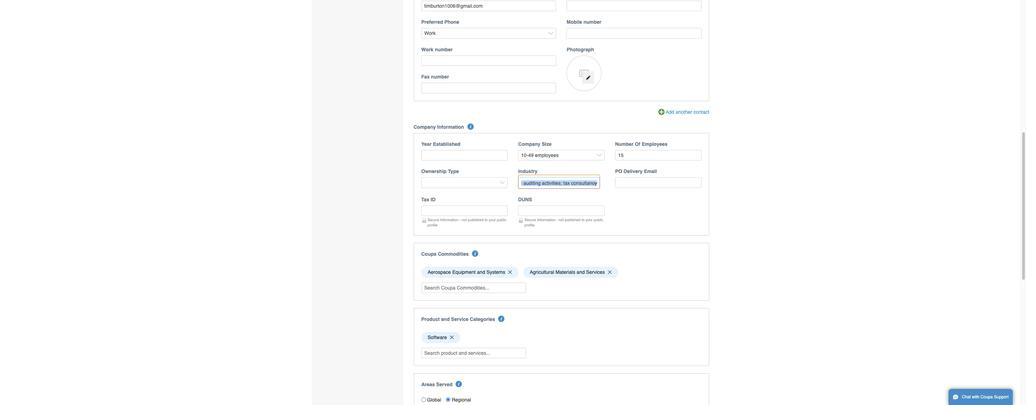 Task type: describe. For each thing, give the bounding box(es) containing it.
public for tax id
[[497, 218, 507, 222]]

support
[[995, 395, 1010, 400]]

areas
[[422, 382, 435, 388]]

company size
[[519, 141, 552, 147]]

fax number
[[422, 74, 449, 80]]

your for duns
[[586, 218, 593, 222]]

type
[[448, 169, 459, 174]]

additional information image for company information
[[468, 124, 474, 130]]

systems
[[487, 270, 506, 275]]

- for duns
[[557, 218, 558, 222]]

phone
[[445, 19, 460, 25]]

DUNS text field
[[519, 206, 605, 216]]

number
[[616, 141, 634, 147]]

tax
[[422, 197, 430, 202]]

aerospace equipment and systems
[[428, 270, 506, 275]]

service
[[451, 317, 469, 322]]

categories
[[470, 317, 496, 322]]

fax
[[422, 74, 430, 80]]

Fax number text field
[[422, 83, 557, 94]]

another
[[676, 109, 693, 115]]

number for mobile number
[[584, 19, 602, 25]]

Mobile number text field
[[567, 28, 702, 39]]

served
[[437, 382, 453, 388]]

ownership
[[422, 169, 447, 174]]

selected list box for product and service categories
[[419, 331, 705, 345]]

chat with coupa support button
[[949, 389, 1014, 405]]

contact
[[694, 109, 710, 115]]

duns
[[519, 197, 532, 202]]

commodities
[[438, 251, 469, 257]]

profile for duns
[[525, 223, 535, 227]]

email
[[644, 169, 657, 174]]

profile for tax id
[[428, 223, 438, 227]]

additional information image
[[456, 381, 462, 388]]

add another contact button
[[659, 109, 710, 116]]

number for work number
[[435, 47, 453, 52]]

agricultural materials and services option
[[524, 267, 619, 278]]

company for company information
[[414, 124, 436, 130]]

with
[[973, 395, 980, 400]]

po delivery email
[[616, 169, 657, 174]]

published for tax id
[[468, 218, 484, 222]]

Industry text field
[[519, 178, 600, 188]]

Role text field
[[567, 1, 702, 11]]

company for company size
[[519, 141, 541, 147]]

regional
[[452, 397, 471, 403]]

change image image
[[586, 75, 591, 80]]

information up the established
[[438, 124, 464, 130]]

your for tax id
[[489, 218, 496, 222]]

chat
[[963, 395, 972, 400]]

Work number text field
[[422, 56, 557, 66]]

size
[[542, 141, 552, 147]]

not for duns
[[559, 218, 564, 222]]

selected list box for coupa commodities
[[419, 265, 705, 280]]

PO Delivery Email text field
[[616, 177, 702, 188]]

chat with coupa support
[[963, 395, 1010, 400]]

add
[[666, 109, 675, 115]]

photograph
[[567, 47, 595, 52]]

coupa commodities
[[422, 251, 469, 257]]

materials
[[556, 270, 576, 275]]

0 vertical spatial coupa
[[422, 251, 437, 257]]

number for fax number
[[431, 74, 449, 80]]

to for tax id
[[485, 218, 488, 222]]

work
[[422, 47, 434, 52]]



Task type: locate. For each thing, give the bounding box(es) containing it.
to down duns "text box"
[[582, 218, 585, 222]]

industry
[[519, 169, 538, 174]]

1 horizontal spatial company
[[519, 141, 541, 147]]

profile
[[428, 223, 438, 227], [525, 223, 535, 227]]

secure down duns
[[525, 218, 537, 222]]

product and service categories
[[422, 317, 496, 322]]

profile down id
[[428, 223, 438, 227]]

and for materials
[[577, 270, 585, 275]]

1 vertical spatial selected list box
[[419, 331, 705, 345]]

0 horizontal spatial and
[[441, 317, 450, 322]]

id
[[431, 197, 436, 202]]

information for tax id
[[441, 218, 459, 222]]

1 profile from the left
[[428, 223, 438, 227]]

agricultural materials and services
[[530, 270, 605, 275]]

1 to from the left
[[485, 218, 488, 222]]

preferred
[[422, 19, 443, 25]]

secure for tax id
[[428, 218, 440, 222]]

add another contact
[[666, 109, 710, 115]]

2 public from the left
[[594, 218, 604, 222]]

additional information image up aerospace equipment and systems option
[[472, 251, 479, 257]]

0 horizontal spatial public
[[497, 218, 507, 222]]

2 vertical spatial number
[[431, 74, 449, 80]]

1 horizontal spatial your
[[586, 218, 593, 222]]

public for duns
[[594, 218, 604, 222]]

0 horizontal spatial your
[[489, 218, 496, 222]]

1 horizontal spatial secure information - not published to your public profile
[[525, 218, 604, 227]]

coupa
[[422, 251, 437, 257], [981, 395, 994, 400]]

public
[[497, 218, 507, 222], [594, 218, 604, 222]]

additional information image up year established text field
[[468, 124, 474, 130]]

secure information - not published to your public profile for tax id
[[428, 218, 507, 227]]

None text field
[[422, 1, 557, 11]]

coupa inside button
[[981, 395, 994, 400]]

1 horizontal spatial -
[[557, 218, 558, 222]]

0 horizontal spatial secure
[[428, 218, 440, 222]]

company up the year
[[414, 124, 436, 130]]

Search Coupa Commodities... field
[[422, 283, 526, 293]]

1 horizontal spatial published
[[565, 218, 581, 222]]

None radio
[[422, 398, 426, 402], [446, 398, 451, 402], [422, 398, 426, 402], [446, 398, 451, 402]]

selected list box containing aerospace equipment and systems
[[419, 265, 705, 280]]

2 horizontal spatial and
[[577, 270, 585, 275]]

not for tax id
[[462, 218, 467, 222]]

and left services
[[577, 270, 585, 275]]

1 secure information - not published to your public profile from the left
[[428, 218, 507, 227]]

0 vertical spatial number
[[584, 19, 602, 25]]

software
[[428, 335, 447, 341]]

0 horizontal spatial published
[[468, 218, 484, 222]]

1 - from the left
[[460, 218, 461, 222]]

photograph image
[[567, 56, 602, 91]]

published for duns
[[565, 218, 581, 222]]

agricultural
[[530, 270, 555, 275]]

Tax ID text field
[[422, 206, 508, 216]]

additional information image for coupa commodities
[[472, 251, 479, 257]]

0 horizontal spatial to
[[485, 218, 488, 222]]

your
[[489, 218, 496, 222], [586, 218, 593, 222]]

of
[[635, 141, 641, 147]]

1 horizontal spatial and
[[477, 270, 486, 275]]

information down duns "text box"
[[538, 218, 556, 222]]

employees
[[642, 141, 668, 147]]

company
[[414, 124, 436, 130], [519, 141, 541, 147]]

- for tax id
[[460, 218, 461, 222]]

secure information - not published to your public profile for duns
[[525, 218, 604, 227]]

company left size
[[519, 141, 541, 147]]

0 horizontal spatial company
[[414, 124, 436, 130]]

1 vertical spatial additional information image
[[472, 251, 479, 257]]

to
[[485, 218, 488, 222], [582, 218, 585, 222]]

0 horizontal spatial secure information - not published to your public profile
[[428, 218, 507, 227]]

software option
[[422, 332, 460, 343]]

additional information image
[[468, 124, 474, 130], [472, 251, 479, 257], [499, 316, 505, 322]]

1 horizontal spatial public
[[594, 218, 604, 222]]

1 your from the left
[[489, 218, 496, 222]]

information down tax id text field
[[441, 218, 459, 222]]

and left systems
[[477, 270, 486, 275]]

0 horizontal spatial profile
[[428, 223, 438, 227]]

tax id
[[422, 197, 436, 202]]

mobile
[[567, 19, 583, 25]]

your down duns "text box"
[[586, 218, 593, 222]]

2 not from the left
[[559, 218, 564, 222]]

2 secure information - not published to your public profile from the left
[[525, 218, 604, 227]]

number of employees
[[616, 141, 668, 147]]

1 horizontal spatial coupa
[[981, 395, 994, 400]]

coupa up aerospace
[[422, 251, 437, 257]]

global
[[427, 397, 442, 403]]

published
[[468, 218, 484, 222], [565, 218, 581, 222]]

Number Of Employees text field
[[616, 150, 702, 161]]

1 published from the left
[[468, 218, 484, 222]]

mobile number
[[567, 19, 602, 25]]

coupa right with
[[981, 395, 994, 400]]

aerospace
[[428, 270, 451, 275]]

1 vertical spatial number
[[435, 47, 453, 52]]

established
[[433, 141, 461, 147]]

0 horizontal spatial coupa
[[422, 251, 437, 257]]

1 selected list box from the top
[[419, 265, 705, 280]]

1 horizontal spatial secure
[[525, 218, 537, 222]]

secure
[[428, 218, 440, 222], [525, 218, 537, 222]]

1 vertical spatial company
[[519, 141, 541, 147]]

0 vertical spatial selected list box
[[419, 265, 705, 280]]

selected list box
[[419, 265, 705, 280], [419, 331, 705, 345]]

- down tax id text field
[[460, 218, 461, 222]]

profile down duns
[[525, 223, 535, 227]]

number
[[584, 19, 602, 25], [435, 47, 453, 52], [431, 74, 449, 80]]

1 vertical spatial coupa
[[981, 395, 994, 400]]

additional information image right the categories
[[499, 316, 505, 322]]

and left service
[[441, 317, 450, 322]]

1 horizontal spatial not
[[559, 218, 564, 222]]

work number
[[422, 47, 453, 52]]

0 horizontal spatial -
[[460, 218, 461, 222]]

2 to from the left
[[582, 218, 585, 222]]

1 public from the left
[[497, 218, 507, 222]]

secure for duns
[[525, 218, 537, 222]]

2 your from the left
[[586, 218, 593, 222]]

2 profile from the left
[[525, 223, 535, 227]]

equipment
[[453, 270, 476, 275]]

2 vertical spatial additional information image
[[499, 316, 505, 322]]

number right work
[[435, 47, 453, 52]]

2 - from the left
[[557, 218, 558, 222]]

additional information image for product and service categories
[[499, 316, 505, 322]]

year
[[422, 141, 432, 147]]

2 published from the left
[[565, 218, 581, 222]]

your down tax id text field
[[489, 218, 496, 222]]

- down duns "text box"
[[557, 218, 558, 222]]

to down tax id text field
[[485, 218, 488, 222]]

product
[[422, 317, 440, 322]]

secure information - not published to your public profile down tax id text field
[[428, 218, 507, 227]]

0 vertical spatial company
[[414, 124, 436, 130]]

0 vertical spatial additional information image
[[468, 124, 474, 130]]

not down duns "text box"
[[559, 218, 564, 222]]

delivery
[[624, 169, 643, 174]]

po
[[616, 169, 623, 174]]

information
[[438, 124, 464, 130], [441, 218, 459, 222], [538, 218, 556, 222]]

preferred phone
[[422, 19, 460, 25]]

number right 'mobile'
[[584, 19, 602, 25]]

number right fax
[[431, 74, 449, 80]]

Year Established text field
[[422, 150, 508, 161]]

and for equipment
[[477, 270, 486, 275]]

1 horizontal spatial profile
[[525, 223, 535, 227]]

areas served
[[422, 382, 453, 388]]

not down tax id text field
[[462, 218, 467, 222]]

1 not from the left
[[462, 218, 467, 222]]

ownership type
[[422, 169, 459, 174]]

to for duns
[[582, 218, 585, 222]]

secure information - not published to your public profile down duns "text box"
[[525, 218, 604, 227]]

0 horizontal spatial not
[[462, 218, 467, 222]]

company information
[[414, 124, 464, 130]]

published down tax id text field
[[468, 218, 484, 222]]

year established
[[422, 141, 461, 147]]

secure information - not published to your public profile
[[428, 218, 507, 227], [525, 218, 604, 227]]

aerospace equipment and systems option
[[422, 267, 519, 278]]

information for duns
[[538, 218, 556, 222]]

2 selected list box from the top
[[419, 331, 705, 345]]

secure down id
[[428, 218, 440, 222]]

Search product and services... field
[[422, 348, 526, 359]]

not
[[462, 218, 467, 222], [559, 218, 564, 222]]

selected list box containing software
[[419, 331, 705, 345]]

published down duns "text box"
[[565, 218, 581, 222]]

1 horizontal spatial to
[[582, 218, 585, 222]]

1 secure from the left
[[428, 218, 440, 222]]

-
[[460, 218, 461, 222], [557, 218, 558, 222]]

and
[[477, 270, 486, 275], [577, 270, 585, 275], [441, 317, 450, 322]]

2 secure from the left
[[525, 218, 537, 222]]

services
[[587, 270, 605, 275]]



Task type: vqa. For each thing, say whether or not it's contained in the screenshot.
the left you
no



